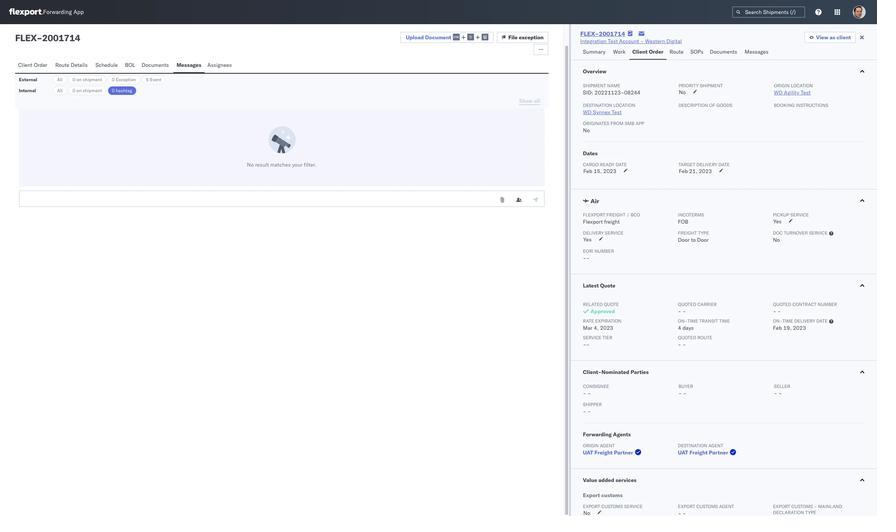 Task type: vqa. For each thing, say whether or not it's contained in the screenshot.
export corresponding to Export customs
yes



Task type: locate. For each thing, give the bounding box(es) containing it.
client for the rightmost client order button
[[632, 48, 648, 55]]

freight left the /
[[607, 212, 626, 218]]

delivery
[[697, 162, 717, 168], [794, 318, 815, 324]]

yes down pickup
[[773, 218, 782, 225]]

1 horizontal spatial client
[[632, 48, 648, 55]]

flexport down air
[[583, 212, 605, 218]]

2023 for feb 21, 2023
[[699, 168, 712, 175]]

doc
[[773, 230, 783, 236]]

1 vertical spatial messages
[[177, 62, 201, 68]]

2 partner from the left
[[709, 450, 728, 456]]

feb 19, 2023
[[773, 325, 806, 332]]

0 horizontal spatial forwarding
[[43, 9, 72, 16]]

location inside origin location wd agility test
[[791, 83, 813, 88]]

quoted for quoted contract number - - rate expiration mar 4, 2023
[[773, 302, 791, 307]]

no inside originates from smb app no
[[583, 127, 590, 134]]

no down priority
[[679, 89, 686, 96]]

no down doc
[[773, 237, 780, 244]]

order for the rightmost client order button
[[649, 48, 664, 55]]

1 horizontal spatial client order
[[632, 48, 664, 55]]

1 vertical spatial freight
[[604, 219, 620, 225]]

file exception button
[[497, 32, 549, 43], [497, 32, 549, 43]]

all for internal
[[57, 88, 63, 93]]

1 vertical spatial order
[[34, 62, 47, 68]]

type right declaration
[[805, 510, 816, 516]]

1 vertical spatial location
[[613, 102, 636, 108]]

1 horizontal spatial door
[[697, 237, 709, 244]]

1 time from the left
[[688, 318, 698, 324]]

all down route details
[[57, 77, 63, 82]]

origin down forwarding agents at the right bottom
[[583, 443, 599, 449]]

2023
[[603, 168, 616, 175], [699, 168, 712, 175], [600, 325, 613, 332], [793, 325, 806, 332]]

feb for feb 19, 2023
[[773, 325, 782, 332]]

seller - -
[[774, 384, 790, 397]]

time up the days
[[688, 318, 698, 324]]

1 horizontal spatial origin
[[774, 83, 790, 88]]

documents up event
[[142, 62, 169, 68]]

1 horizontal spatial delivery
[[794, 318, 815, 324]]

value
[[583, 477, 597, 484]]

0 horizontal spatial uat freight partner link
[[583, 449, 643, 457]]

2023 down on-time delivery date
[[793, 325, 806, 332]]

quoted left carrier
[[678, 302, 696, 307]]

1 on- from the left
[[678, 318, 688, 324]]

date up air button
[[719, 162, 730, 168]]

1 vertical spatial 0 on shipment
[[72, 88, 102, 93]]

feb down 'target'
[[679, 168, 688, 175]]

quoted
[[678, 302, 696, 307], [773, 302, 791, 307], [678, 335, 696, 341]]

client order for the leftmost client order button
[[18, 62, 47, 68]]

0 vertical spatial wd
[[774, 89, 783, 96]]

route inside button
[[55, 62, 69, 68]]

quoted inside quoted carrier - -
[[678, 302, 696, 307]]

1 vertical spatial origin
[[583, 443, 599, 449]]

1 vertical spatial delivery
[[794, 318, 815, 324]]

export customs agent
[[678, 504, 734, 510]]

0 horizontal spatial date
[[616, 162, 627, 168]]

freight down 'destination agent'
[[690, 450, 708, 456]]

1 vertical spatial yes
[[583, 236, 592, 243]]

0 horizontal spatial messages button
[[174, 58, 204, 73]]

client order for the rightmost client order button
[[632, 48, 664, 55]]

documents up overview button
[[710, 48, 737, 55]]

route inside button
[[670, 48, 684, 55]]

2023 for feb 19, 2023
[[793, 325, 806, 332]]

uat freight partner link
[[583, 449, 643, 457], [678, 449, 738, 457]]

0 vertical spatial all
[[57, 77, 63, 82]]

air
[[591, 197, 599, 205]]

2 all from the top
[[57, 88, 63, 93]]

type down the incoterms fob
[[698, 230, 709, 236]]

destination for destination agent
[[678, 443, 707, 449]]

2001714 up account
[[599, 30, 625, 37]]

forwarding agents
[[583, 431, 631, 438]]

0 horizontal spatial door
[[678, 237, 690, 244]]

client-
[[583, 369, 602, 376]]

0 horizontal spatial wd
[[583, 109, 592, 116]]

2 vertical spatial test
[[612, 109, 622, 116]]

date down number
[[817, 318, 828, 324]]

door right the to on the right top of the page
[[697, 237, 709, 244]]

08244
[[624, 89, 641, 96]]

agent down value added services button
[[719, 504, 734, 510]]

location inside destination location wd synnex test
[[613, 102, 636, 108]]

no down originates
[[583, 127, 590, 134]]

service
[[791, 212, 809, 218], [605, 230, 624, 236], [809, 230, 828, 236], [624, 504, 643, 510]]

uat freight partner for origin
[[583, 450, 633, 456]]

all button for internal
[[53, 86, 67, 95]]

0 vertical spatial app
[[73, 9, 84, 16]]

1 horizontal spatial forwarding
[[583, 431, 612, 438]]

client
[[837, 34, 851, 41]]

documents button
[[707, 45, 742, 60], [139, 58, 174, 73]]

uat
[[583, 450, 593, 456], [678, 450, 688, 456]]

wd left agility
[[774, 89, 783, 96]]

time up 19,
[[783, 318, 793, 324]]

order up external
[[34, 62, 47, 68]]

0 horizontal spatial client order
[[18, 62, 47, 68]]

0 horizontal spatial 2001714
[[42, 32, 80, 43]]

shipment for 0 exception
[[83, 77, 102, 82]]

freight down the origin agent
[[595, 450, 613, 456]]

5
[[146, 77, 149, 82]]

wd
[[774, 89, 783, 96], [583, 109, 592, 116]]

1 horizontal spatial location
[[791, 83, 813, 88]]

0 horizontal spatial uat freight partner
[[583, 450, 633, 456]]

0 horizontal spatial uat
[[583, 450, 593, 456]]

turnover
[[784, 230, 808, 236]]

quoted down the days
[[678, 335, 696, 341]]

feb left 19,
[[773, 325, 782, 332]]

export
[[583, 492, 600, 499], [583, 504, 600, 510], [678, 504, 695, 510], [773, 504, 790, 510]]

route left details
[[55, 62, 69, 68]]

route details
[[55, 62, 88, 68]]

documents button up overview button
[[707, 45, 742, 60]]

0 horizontal spatial delivery
[[697, 162, 717, 168]]

/
[[627, 212, 630, 218]]

result
[[255, 161, 269, 168]]

1 on from the top
[[76, 77, 82, 82]]

0 on shipment for 0 exception
[[72, 77, 102, 82]]

test up work
[[608, 38, 618, 45]]

synnex
[[593, 109, 610, 116]]

2 uat from the left
[[678, 450, 688, 456]]

integration
[[580, 38, 607, 45]]

5 event
[[146, 77, 161, 82]]

1 uat freight partner link from the left
[[583, 449, 643, 457]]

0 horizontal spatial time
[[688, 318, 698, 324]]

destination
[[583, 102, 612, 108], [678, 443, 707, 449]]

booking instructions
[[774, 102, 829, 108]]

number
[[595, 248, 614, 254]]

1 horizontal spatial feb
[[679, 168, 688, 175]]

customs up declaration
[[792, 504, 813, 510]]

1 vertical spatial wd
[[583, 109, 592, 116]]

client for the leftmost client order button
[[18, 62, 32, 68]]

1 horizontal spatial route
[[670, 48, 684, 55]]

0 vertical spatial yes
[[773, 218, 782, 225]]

overview
[[583, 68, 607, 75]]

2023 inside the quoted contract number - - rate expiration mar 4, 2023
[[600, 325, 613, 332]]

customs down export customs
[[601, 504, 623, 510]]

2 on- from the left
[[773, 318, 783, 324]]

export for export customs agent
[[678, 504, 695, 510]]

destination for destination location wd synnex test
[[583, 102, 612, 108]]

description
[[679, 102, 708, 108]]

uat freight partner link down the origin agent
[[583, 449, 643, 457]]

2 all button from the top
[[53, 86, 67, 95]]

all button down the route details button
[[53, 86, 67, 95]]

app
[[73, 9, 84, 16], [636, 121, 644, 126]]

goods
[[717, 102, 733, 108]]

test up booking instructions
[[801, 89, 811, 96]]

1 vertical spatial route
[[55, 62, 69, 68]]

0 horizontal spatial app
[[73, 9, 84, 16]]

1 horizontal spatial uat freight partner link
[[678, 449, 738, 457]]

all down the route details button
[[57, 88, 63, 93]]

view as client
[[816, 34, 851, 41]]

0 horizontal spatial client
[[18, 62, 32, 68]]

door left the to on the right top of the page
[[678, 237, 690, 244]]

on-
[[678, 318, 688, 324], [773, 318, 783, 324]]

2023 down expiration
[[600, 325, 613, 332]]

digital
[[666, 38, 682, 45]]

1 horizontal spatial app
[[636, 121, 644, 126]]

time
[[688, 318, 698, 324], [719, 318, 730, 324], [783, 318, 793, 324]]

0 vertical spatial destination
[[583, 102, 612, 108]]

0 vertical spatial origin
[[774, 83, 790, 88]]

0 horizontal spatial yes
[[583, 236, 592, 243]]

2 uat freight partner link from the left
[[678, 449, 738, 457]]

destination inside destination location wd synnex test
[[583, 102, 612, 108]]

1 horizontal spatial wd
[[774, 89, 783, 96]]

0 vertical spatial messages
[[745, 48, 769, 55]]

2023 for feb 15, 2023
[[603, 168, 616, 175]]

0 horizontal spatial client order button
[[15, 58, 52, 73]]

client down integration test account - western digital "link" on the right of page
[[632, 48, 648, 55]]

- inside export customs - mainland declaration type
[[814, 504, 817, 510]]

order
[[649, 48, 664, 55], [34, 62, 47, 68]]

1 all from the top
[[57, 77, 63, 82]]

partner for destination agent
[[709, 450, 728, 456]]

forwarding up the origin agent
[[583, 431, 612, 438]]

declaration
[[773, 510, 804, 516]]

freight for origin agent
[[595, 450, 613, 456]]

partner down agents
[[614, 450, 633, 456]]

1 partner from the left
[[614, 450, 633, 456]]

test for wd synnex test
[[612, 109, 622, 116]]

origin for origin agent
[[583, 443, 599, 449]]

2 on from the top
[[76, 88, 82, 93]]

1 horizontal spatial on-
[[773, 318, 783, 324]]

2 horizontal spatial time
[[783, 318, 793, 324]]

parties
[[631, 369, 649, 376]]

customs for export customs agent
[[697, 504, 718, 510]]

0 vertical spatial 0 on shipment
[[72, 77, 102, 82]]

delivery down contract
[[794, 318, 815, 324]]

location down 08244
[[613, 102, 636, 108]]

uat freight partner link for origin
[[583, 449, 643, 457]]

flexport. image
[[9, 8, 43, 16]]

2023 down the ready
[[603, 168, 616, 175]]

test up from
[[612, 109, 622, 116]]

uat down the origin agent
[[583, 450, 593, 456]]

mainland
[[818, 504, 842, 510]]

added
[[599, 477, 614, 484]]

0 horizontal spatial order
[[34, 62, 47, 68]]

uat freight partner link down 'destination agent'
[[678, 449, 738, 457]]

0 vertical spatial flexport
[[583, 212, 605, 218]]

no
[[679, 89, 686, 96], [583, 127, 590, 134], [247, 161, 254, 168], [773, 237, 780, 244]]

shipment
[[583, 83, 606, 88]]

uat freight partner down the origin agent
[[583, 450, 633, 456]]

all button for external
[[53, 75, 67, 84]]

as
[[830, 34, 835, 41]]

export for export customs - mainland declaration type
[[773, 504, 790, 510]]

1 vertical spatial client order
[[18, 62, 47, 68]]

0 vertical spatial client
[[632, 48, 648, 55]]

customs down value added services button
[[697, 504, 718, 510]]

on- up feb 19, 2023
[[773, 318, 783, 324]]

2 horizontal spatial feb
[[773, 325, 782, 332]]

freight up the to on the right top of the page
[[678, 230, 697, 236]]

flexport freight / bco flexport freight
[[583, 212, 640, 225]]

on- inside on-time transit time 4 days
[[678, 318, 688, 324]]

location up wd agility test link
[[791, 83, 813, 88]]

time right transit at the bottom
[[719, 318, 730, 324]]

quoted inside quoted route - -
[[678, 335, 696, 341]]

test inside origin location wd agility test
[[801, 89, 811, 96]]

client order button down western
[[629, 45, 667, 60]]

customs for export customs
[[601, 492, 623, 499]]

1 horizontal spatial date
[[719, 162, 730, 168]]

agent down forwarding agents at the right bottom
[[600, 443, 615, 449]]

client order button
[[629, 45, 667, 60], [15, 58, 52, 73]]

destination agent
[[678, 443, 723, 449]]

None text field
[[19, 191, 545, 207]]

0 vertical spatial client order
[[632, 48, 664, 55]]

0 vertical spatial location
[[791, 83, 813, 88]]

19,
[[783, 325, 792, 332]]

service down services
[[624, 504, 643, 510]]

0 vertical spatial on
[[76, 77, 82, 82]]

date right the ready
[[616, 162, 627, 168]]

0 horizontal spatial location
[[613, 102, 636, 108]]

partner
[[614, 450, 633, 456], [709, 450, 728, 456]]

partner down 'destination agent'
[[709, 450, 728, 456]]

0 vertical spatial route
[[670, 48, 684, 55]]

1 uat from the left
[[583, 450, 593, 456]]

feb down cargo in the right top of the page
[[583, 168, 592, 175]]

service down flexport freight / bco flexport freight
[[605, 230, 624, 236]]

2 uat freight partner from the left
[[678, 450, 728, 456]]

0 vertical spatial delivery
[[697, 162, 717, 168]]

0 vertical spatial order
[[649, 48, 664, 55]]

customs
[[601, 492, 623, 499], [601, 504, 623, 510], [697, 504, 718, 510], [792, 504, 813, 510]]

client order button up external
[[15, 58, 52, 73]]

exception
[[116, 77, 136, 82]]

incoterms fob
[[678, 212, 704, 225]]

1 vertical spatial all
[[57, 88, 63, 93]]

1 horizontal spatial partner
[[709, 450, 728, 456]]

agent up value added services button
[[708, 443, 723, 449]]

on
[[76, 77, 82, 82], [76, 88, 82, 93]]

client order up external
[[18, 62, 47, 68]]

wd inside destination location wd synnex test
[[583, 109, 592, 116]]

route button
[[667, 45, 688, 60]]

0 horizontal spatial feb
[[583, 168, 592, 175]]

name
[[607, 83, 620, 88]]

1 horizontal spatial documents
[[710, 48, 737, 55]]

0 vertical spatial test
[[608, 38, 618, 45]]

1 vertical spatial flexport
[[583, 219, 603, 225]]

0 horizontal spatial messages
[[177, 62, 201, 68]]

quoted inside the quoted contract number - - rate expiration mar 4, 2023
[[773, 302, 791, 307]]

flexport up delivery
[[583, 219, 603, 225]]

1 0 on shipment from the top
[[72, 77, 102, 82]]

2 0 on shipment from the top
[[72, 88, 102, 93]]

on- up 4
[[678, 318, 688, 324]]

tier
[[603, 335, 612, 341]]

messages
[[745, 48, 769, 55], [177, 62, 201, 68]]

filter.
[[304, 161, 317, 168]]

1 vertical spatial app
[[636, 121, 644, 126]]

1 vertical spatial destination
[[678, 443, 707, 449]]

originates
[[583, 121, 610, 126]]

0 horizontal spatial on-
[[678, 318, 688, 324]]

1 vertical spatial type
[[805, 510, 816, 516]]

1 uat freight partner from the left
[[583, 450, 633, 456]]

1 horizontal spatial yes
[[773, 218, 782, 225]]

app inside originates from smb app no
[[636, 121, 644, 126]]

1 vertical spatial test
[[801, 89, 811, 96]]

order down western
[[649, 48, 664, 55]]

wd inside origin location wd agility test
[[774, 89, 783, 96]]

door
[[678, 237, 690, 244], [697, 237, 709, 244]]

origin up agility
[[774, 83, 790, 88]]

1 vertical spatial client
[[18, 62, 32, 68]]

1 vertical spatial all button
[[53, 86, 67, 95]]

0 vertical spatial all button
[[53, 75, 67, 84]]

shipment name sid: 20221123-08244
[[583, 83, 641, 96]]

services
[[616, 477, 637, 484]]

test inside "link"
[[608, 38, 618, 45]]

test inside destination location wd synnex test
[[612, 109, 622, 116]]

customs up export customs service
[[601, 492, 623, 499]]

0 horizontal spatial route
[[55, 62, 69, 68]]

1 vertical spatial documents
[[142, 62, 169, 68]]

delivery up feb 21, 2023
[[697, 162, 717, 168]]

route down digital
[[670, 48, 684, 55]]

uat for origin
[[583, 450, 593, 456]]

shipment for 0 hashtag
[[83, 88, 102, 93]]

- inside integration test account - western digital "link"
[[641, 38, 644, 45]]

wd for wd synnex test
[[583, 109, 592, 116]]

1 horizontal spatial uat freight partner
[[678, 450, 728, 456]]

quoted route - -
[[678, 335, 712, 348]]

location for wd synnex test
[[613, 102, 636, 108]]

3 time from the left
[[783, 318, 793, 324]]

customs inside export customs - mainland declaration type
[[792, 504, 813, 510]]

quoted left contract
[[773, 302, 791, 307]]

uat freight partner down 'destination agent'
[[678, 450, 728, 456]]

location for wd agility test
[[791, 83, 813, 88]]

1 horizontal spatial messages
[[745, 48, 769, 55]]

0 horizontal spatial destination
[[583, 102, 612, 108]]

export inside export customs - mainland declaration type
[[773, 504, 790, 510]]

type inside export customs - mainland declaration type
[[805, 510, 816, 516]]

0 vertical spatial type
[[698, 230, 709, 236]]

1 all button from the top
[[53, 75, 67, 84]]

customs for export customs - mainland declaration type
[[792, 504, 813, 510]]

documents
[[710, 48, 737, 55], [142, 62, 169, 68]]

0 horizontal spatial origin
[[583, 443, 599, 449]]

0 vertical spatial forwarding
[[43, 9, 72, 16]]

1 horizontal spatial order
[[649, 48, 664, 55]]

1 door from the left
[[678, 237, 690, 244]]

0 horizontal spatial type
[[698, 230, 709, 236]]

quoted contract number - - rate expiration mar 4, 2023
[[583, 302, 837, 332]]

2001714 down forwarding app
[[42, 32, 80, 43]]

1 horizontal spatial type
[[805, 510, 816, 516]]

1 horizontal spatial time
[[719, 318, 730, 324]]

freight up the delivery service
[[604, 219, 620, 225]]

client up external
[[18, 62, 32, 68]]

2023 down target delivery date
[[699, 168, 712, 175]]

cargo ready date
[[583, 162, 627, 168]]

route details button
[[52, 58, 92, 73]]

wd up originates
[[583, 109, 592, 116]]

origin inside origin location wd agility test
[[774, 83, 790, 88]]

client order down western
[[632, 48, 664, 55]]

yes down delivery
[[583, 236, 592, 243]]

all for external
[[57, 77, 63, 82]]

uat down 'destination agent'
[[678, 450, 688, 456]]

all button down route details
[[53, 75, 67, 84]]

forwarding
[[43, 9, 72, 16], [583, 431, 612, 438]]

0 horizontal spatial partner
[[614, 450, 633, 456]]

forwarding up "flex - 2001714"
[[43, 9, 72, 16]]

feb for feb 15, 2023
[[583, 168, 592, 175]]

1 horizontal spatial destination
[[678, 443, 707, 449]]

documents button up event
[[139, 58, 174, 73]]



Task type: describe. For each thing, give the bounding box(es) containing it.
on for 0 exception
[[76, 77, 82, 82]]

quoted for quoted carrier - -
[[678, 302, 696, 307]]

forwarding for forwarding agents
[[583, 431, 612, 438]]

internal
[[19, 88, 36, 93]]

schedule button
[[92, 58, 122, 73]]

view
[[816, 34, 828, 41]]

to
[[691, 237, 696, 244]]

shipper
[[583, 402, 602, 408]]

origin location wd agility test
[[774, 83, 813, 96]]

latest quote
[[583, 282, 616, 289]]

agent for destination agent
[[708, 443, 723, 449]]

on- for on-time transit time 4 days
[[678, 318, 688, 324]]

view as client button
[[805, 32, 856, 43]]

app inside forwarding app link
[[73, 9, 84, 16]]

Search Shipments (/) text field
[[732, 6, 805, 18]]

1 horizontal spatial messages button
[[742, 45, 773, 60]]

uat freight partner for destination
[[678, 450, 728, 456]]

file
[[508, 34, 518, 41]]

sops
[[691, 48, 704, 55]]

cargo
[[583, 162, 599, 168]]

no left result
[[247, 161, 254, 168]]

integration test account - western digital link
[[580, 37, 682, 45]]

wd synnex test link
[[583, 109, 622, 116]]

1 flexport from the top
[[583, 212, 605, 218]]

quote
[[600, 282, 616, 289]]

sops button
[[688, 45, 707, 60]]

uat for destination
[[678, 450, 688, 456]]

flex-
[[580, 30, 599, 37]]

number
[[818, 302, 837, 307]]

forwarding app link
[[9, 8, 84, 16]]

origin for origin location wd agility test
[[774, 83, 790, 88]]

flex - 2001714
[[15, 32, 80, 43]]

20221123-
[[595, 89, 624, 96]]

shipper - -
[[583, 402, 602, 415]]

matches
[[270, 161, 291, 168]]

origin agent
[[583, 443, 615, 449]]

on- for on-time delivery date
[[773, 318, 783, 324]]

instructions
[[796, 102, 829, 108]]

value added services button
[[571, 469, 877, 492]]

freight type door to door
[[678, 230, 709, 244]]

consignee
[[583, 384, 609, 389]]

export for export customs service
[[583, 504, 600, 510]]

forwarding for forwarding app
[[43, 9, 72, 16]]

type inside freight type door to door
[[698, 230, 709, 236]]

partner for origin agent
[[614, 450, 633, 456]]

value added services
[[583, 477, 637, 484]]

1 horizontal spatial client order button
[[629, 45, 667, 60]]

2 door from the left
[[697, 237, 709, 244]]

seller
[[774, 384, 790, 389]]

target
[[679, 162, 695, 168]]

service right turnover on the top right of the page
[[809, 230, 828, 236]]

export customs service
[[583, 504, 643, 510]]

overview button
[[571, 60, 877, 83]]

time for on-time transit time 4 days
[[688, 318, 698, 324]]

consignee - -
[[583, 384, 609, 397]]

1 horizontal spatial documents button
[[707, 45, 742, 60]]

service tier --
[[583, 335, 612, 348]]

route for route details
[[55, 62, 69, 68]]

0 vertical spatial documents
[[710, 48, 737, 55]]

doc turnover service
[[773, 230, 828, 236]]

originates from smb app no
[[583, 121, 644, 134]]

date for feb 21, 2023
[[719, 162, 730, 168]]

incoterms
[[678, 212, 704, 218]]

summary
[[583, 48, 606, 55]]

quoted for quoted route - -
[[678, 335, 696, 341]]

order for the leftmost client order button
[[34, 62, 47, 68]]

1 horizontal spatial 2001714
[[599, 30, 625, 37]]

feb for feb 21, 2023
[[679, 168, 688, 175]]

upload document button
[[401, 32, 494, 43]]

wd for wd agility test
[[774, 89, 783, 96]]

file exception
[[508, 34, 544, 41]]

export for export customs
[[583, 492, 600, 499]]

on for 0 hashtag
[[76, 88, 82, 93]]

sid:
[[583, 89, 593, 96]]

time for on-time delivery date
[[783, 318, 793, 324]]

agent for origin agent
[[600, 443, 615, 449]]

buyer - -
[[679, 384, 693, 397]]

rate
[[583, 318, 594, 324]]

uat freight partner link for destination
[[678, 449, 738, 457]]

0 on shipment for 0 hashtag
[[72, 88, 102, 93]]

0 horizontal spatial documents button
[[139, 58, 174, 73]]

carrier
[[698, 302, 717, 307]]

delivery service
[[583, 230, 624, 236]]

of
[[709, 102, 715, 108]]

2 horizontal spatial date
[[817, 318, 828, 324]]

agents
[[613, 431, 631, 438]]

0 vertical spatial freight
[[607, 212, 626, 218]]

related
[[583, 302, 603, 307]]

eori
[[583, 248, 594, 254]]

0 horizontal spatial documents
[[142, 62, 169, 68]]

yes for pickup
[[773, 218, 782, 225]]

route for route
[[670, 48, 684, 55]]

2 time from the left
[[719, 318, 730, 324]]

flex
[[15, 32, 37, 43]]

details
[[71, 62, 88, 68]]

service up doc turnover service
[[791, 212, 809, 218]]

work
[[613, 48, 626, 55]]

agility
[[784, 89, 799, 96]]

freight for destination agent
[[690, 450, 708, 456]]

bol
[[125, 62, 135, 68]]

wd agility test link
[[774, 89, 811, 96]]

2 flexport from the top
[[583, 219, 603, 225]]

booking
[[774, 102, 795, 108]]

feb 21, 2023
[[679, 168, 712, 175]]

on-time delivery date
[[773, 318, 828, 324]]

dates
[[583, 150, 598, 157]]

customs for export customs service
[[601, 504, 623, 510]]

latest quote button
[[571, 275, 877, 297]]

yes for delivery
[[583, 236, 592, 243]]

related quote
[[583, 302, 619, 307]]

your
[[292, 161, 303, 168]]

nominated
[[602, 369, 629, 376]]

client-nominated parties button
[[571, 361, 877, 384]]

eori number --
[[583, 248, 614, 262]]

buyer
[[679, 384, 693, 389]]

days
[[683, 325, 694, 332]]

integration test account - western digital
[[580, 38, 682, 45]]

external
[[19, 77, 37, 82]]

forwarding app
[[43, 9, 84, 16]]

event
[[150, 77, 161, 82]]

test for wd agility test
[[801, 89, 811, 96]]

work button
[[610, 45, 629, 60]]

assignees
[[207, 62, 232, 68]]

date for feb 15, 2023
[[616, 162, 627, 168]]

assignees button
[[204, 58, 236, 73]]

4,
[[594, 325, 599, 332]]

destination location wd synnex test
[[583, 102, 636, 116]]

approved
[[591, 308, 615, 315]]

freight inside freight type door to door
[[678, 230, 697, 236]]

export customs
[[583, 492, 623, 499]]



